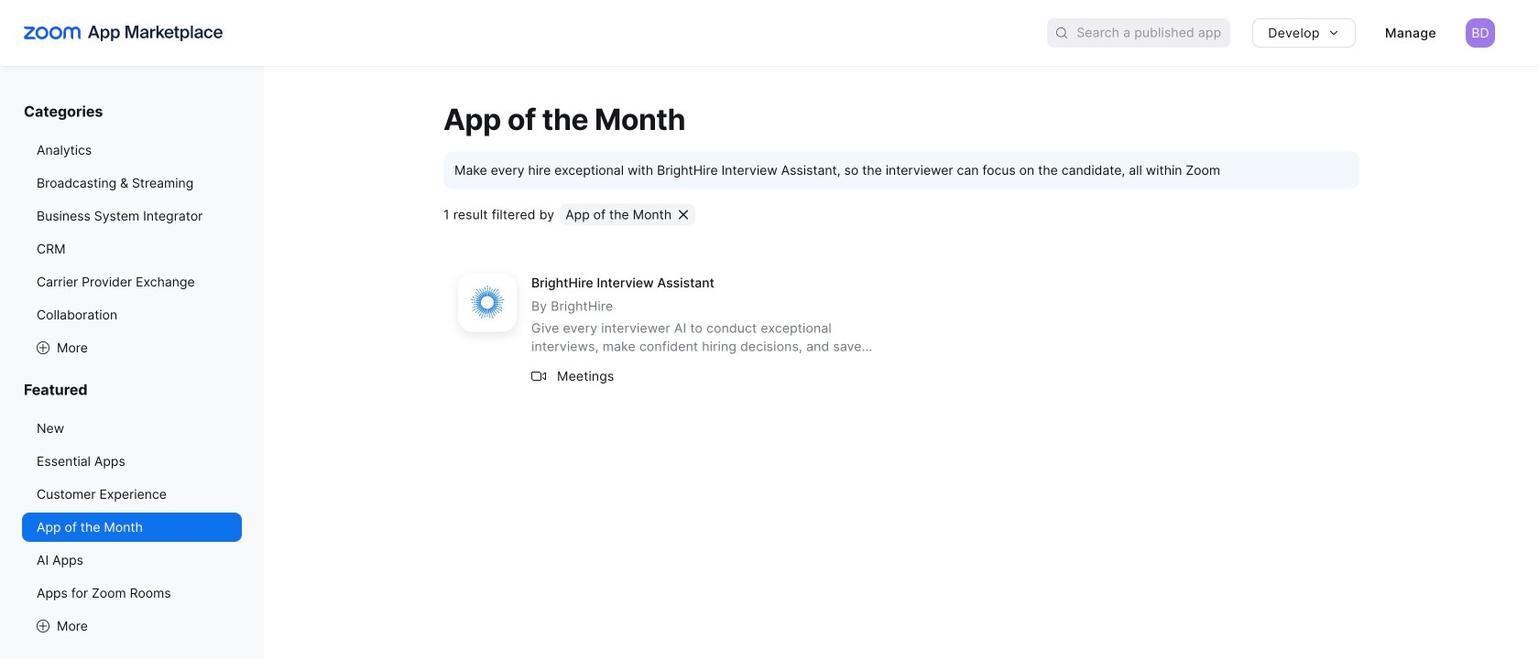 Task type: describe. For each thing, give the bounding box(es) containing it.
search a published app element
[[1047, 18, 1231, 48]]

Search text field
[[1077, 20, 1231, 46]]



Task type: locate. For each thing, give the bounding box(es) containing it.
banner
[[0, 0, 1539, 66]]

current user is barb dwyer element
[[1466, 18, 1495, 48]]



